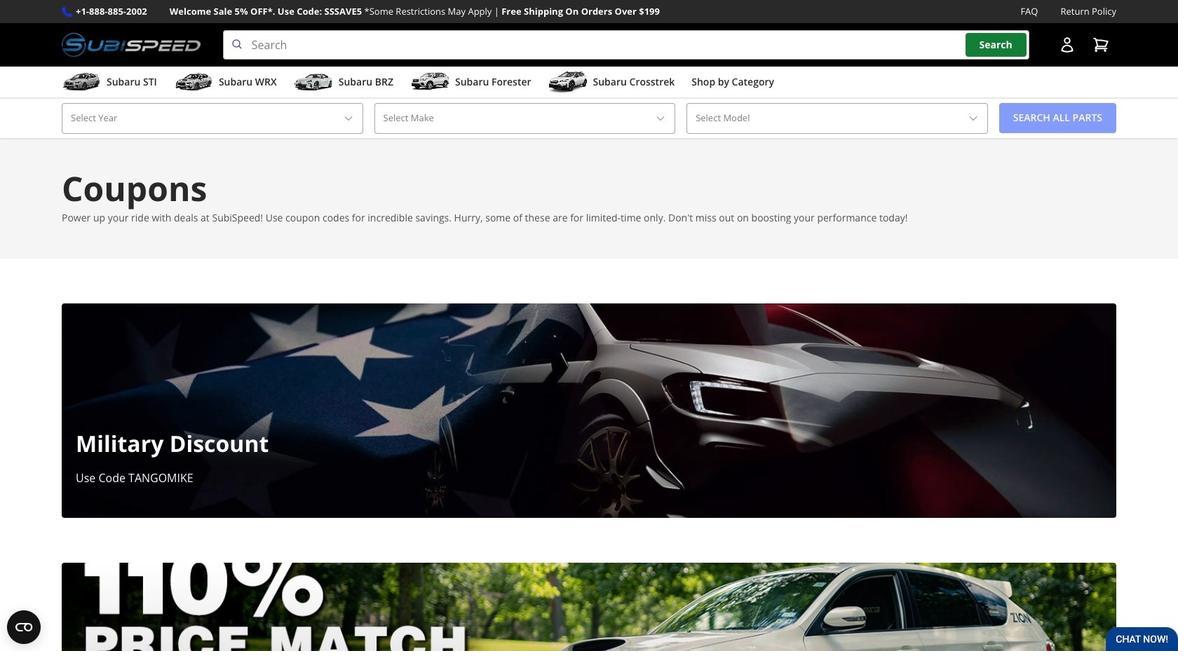 Task type: locate. For each thing, give the bounding box(es) containing it.
Select Model button
[[687, 103, 988, 134]]

a subaru forester thumbnail image image
[[410, 72, 450, 93]]

open widget image
[[7, 611, 41, 645]]

a subaru wrx thumbnail image image
[[174, 72, 213, 93]]

select year image
[[343, 113, 354, 124]]

search input field
[[223, 30, 1030, 60]]

a subaru sti thumbnail image image
[[62, 72, 101, 93]]

a subaru crosstrek thumbnail image image
[[548, 72, 588, 93]]

subispeed logo image
[[62, 30, 200, 60]]



Task type: describe. For each thing, give the bounding box(es) containing it.
Select Make button
[[374, 103, 676, 134]]

select model image
[[968, 113, 979, 124]]

select make image
[[655, 113, 667, 124]]

a subaru brz thumbnail image image
[[294, 72, 333, 93]]

button image
[[1059, 37, 1076, 53]]

Select Year button
[[62, 103, 363, 134]]



Task type: vqa. For each thing, say whether or not it's contained in the screenshot.
Suspension image
no



